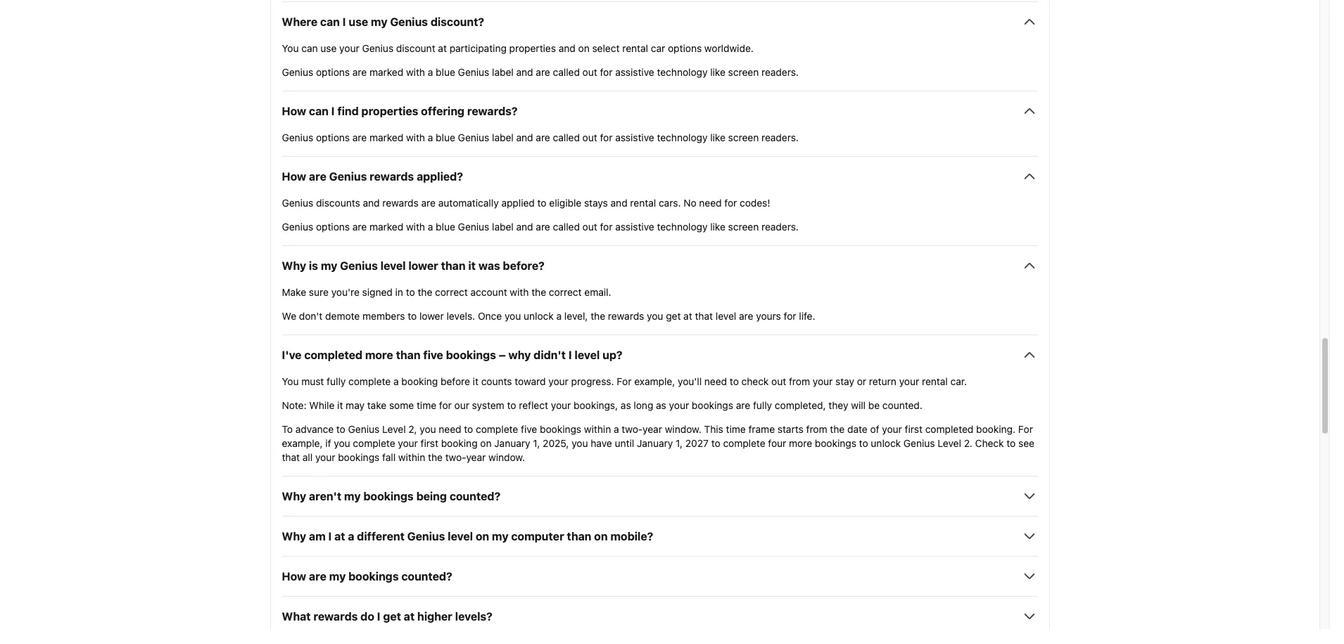 Task type: locate. For each thing, give the bounding box(es) containing it.
you'll
[[678, 376, 702, 388]]

1 horizontal spatial time
[[726, 424, 746, 436]]

within
[[584, 424, 611, 436], [398, 452, 425, 464]]

yours
[[756, 311, 781, 323]]

applied?
[[417, 171, 463, 183]]

0 vertical spatial more
[[365, 349, 393, 362]]

than down members
[[396, 349, 421, 362]]

genius
[[390, 16, 428, 28], [362, 42, 394, 54], [282, 66, 313, 78], [458, 66, 489, 78], [282, 132, 313, 144], [458, 132, 489, 144], [329, 171, 367, 183], [282, 197, 313, 209], [282, 221, 313, 233], [458, 221, 489, 233], [340, 260, 378, 273], [348, 424, 380, 436], [904, 438, 935, 450], [407, 531, 445, 544]]

progress.
[[571, 376, 614, 388]]

use inside dropdown button
[[349, 16, 368, 28]]

than right computer
[[567, 531, 592, 544]]

we don't demote members to lower levels. once you unlock a level, the rewards you get at that level are yours for life.
[[282, 311, 815, 323]]

1 horizontal spatial year
[[643, 424, 662, 436]]

use down where can i use my genius discount?
[[321, 42, 337, 54]]

1 assistive from the top
[[615, 66, 654, 78]]

and
[[559, 42, 576, 54], [516, 66, 533, 78], [516, 132, 533, 144], [363, 197, 380, 209], [611, 197, 628, 209], [516, 221, 533, 233]]

use
[[349, 16, 368, 28], [321, 42, 337, 54]]

it
[[468, 260, 476, 273], [473, 376, 479, 388], [337, 400, 343, 412]]

1 vertical spatial marked
[[370, 132, 403, 144]]

0 vertical spatial like
[[710, 66, 726, 78]]

2 vertical spatial technology
[[657, 221, 708, 233]]

fall
[[382, 452, 396, 464]]

counted? up higher
[[401, 571, 452, 584]]

1 why from the top
[[282, 260, 306, 273]]

1 genius options are marked with a blue genius label and are called out for assistive technology like screen readers. from the top
[[282, 66, 799, 78]]

can for how
[[309, 105, 329, 118]]

1 vertical spatial assistive
[[615, 132, 654, 144]]

how are genius rewards applied?
[[282, 171, 463, 183]]

select
[[592, 42, 620, 54]]

how inside dropdown button
[[282, 171, 306, 183]]

you must fully complete a booking before it counts toward your progress. for example, you'll need to check out from your stay or return your rental car.
[[282, 376, 967, 388]]

don't
[[299, 311, 323, 323]]

cars.
[[659, 197, 681, 209]]

1 vertical spatial that
[[282, 452, 300, 464]]

2 technology from the top
[[657, 132, 708, 144]]

can for you
[[301, 42, 318, 54]]

need right you'll
[[705, 376, 727, 388]]

1 horizontal spatial unlock
[[871, 438, 901, 450]]

1 vertical spatial technology
[[657, 132, 708, 144]]

window. up 2027
[[665, 424, 702, 436]]

can right where
[[320, 16, 340, 28]]

are down genius discounts and rewards are automatically applied to eligible stays and rental cars. no need for codes!
[[536, 221, 550, 233]]

2 why from the top
[[282, 491, 306, 504]]

0 horizontal spatial 1,
[[533, 438, 540, 450]]

correct up the level,
[[549, 287, 582, 299]]

technology
[[657, 66, 708, 78], [657, 132, 708, 144], [657, 221, 708, 233]]

a
[[428, 66, 433, 78], [428, 132, 433, 144], [428, 221, 433, 233], [556, 311, 562, 323], [394, 376, 399, 388], [614, 424, 619, 436], [348, 531, 354, 544]]

1 vertical spatial can
[[301, 42, 318, 54]]

the up we don't demote members to lower levels. once you unlock a level, the rewards you get at that level are yours for life.
[[532, 287, 546, 299]]

as left long
[[621, 400, 631, 412]]

why is my genius level lower than it was before? button
[[282, 258, 1038, 275]]

are inside dropdown button
[[309, 571, 327, 584]]

marked down discount
[[370, 66, 403, 78]]

1 blue from the top
[[436, 66, 455, 78]]

readers. for how are genius rewards applied?
[[762, 221, 799, 233]]

0 vertical spatial that
[[695, 311, 713, 323]]

with down discount
[[406, 66, 425, 78]]

that up i've completed more than five bookings – why didn't i level up? dropdown button on the bottom of the page
[[695, 311, 713, 323]]

1 horizontal spatial booking
[[441, 438, 478, 450]]

2 readers. from the top
[[762, 132, 799, 144]]

properties right "participating" at the left of the page
[[509, 42, 556, 54]]

0 vertical spatial window.
[[665, 424, 702, 436]]

as
[[621, 400, 631, 412], [656, 400, 667, 412]]

genius options are marked with a blue genius label and are called out for assistive technology like screen readers.
[[282, 66, 799, 78], [282, 132, 799, 144], [282, 221, 799, 233]]

3 readers. from the top
[[762, 221, 799, 233]]

how for how are genius rewards applied?
[[282, 171, 306, 183]]

need down our
[[439, 424, 461, 436]]

fully right must
[[327, 376, 346, 388]]

0 vertical spatial two-
[[622, 424, 643, 436]]

why
[[282, 260, 306, 273], [282, 491, 306, 504], [282, 531, 306, 544]]

0 vertical spatial screen
[[728, 66, 759, 78]]

january left 2025,
[[494, 438, 530, 450]]

to
[[538, 197, 547, 209], [406, 287, 415, 299], [408, 311, 417, 323], [730, 376, 739, 388], [507, 400, 516, 412], [336, 424, 345, 436], [464, 424, 473, 436], [711, 438, 721, 450], [859, 438, 868, 450], [1007, 438, 1016, 450]]

1 vertical spatial five
[[521, 424, 537, 436]]

once
[[478, 311, 502, 323]]

my
[[371, 16, 388, 28], [321, 260, 337, 273], [344, 491, 361, 504], [492, 531, 509, 544], [329, 571, 346, 584]]

how for how can i find properties offering rewards?
[[282, 105, 306, 118]]

1,
[[533, 438, 540, 450], [676, 438, 683, 450]]

2 vertical spatial how
[[282, 571, 306, 584]]

bookings
[[446, 349, 496, 362], [692, 400, 733, 412], [540, 424, 581, 436], [815, 438, 857, 450], [338, 452, 380, 464], [363, 491, 414, 504], [349, 571, 399, 584]]

2 1, from the left
[[676, 438, 683, 450]]

more inside to advance to genius level 2, you need to complete five bookings within a two-year window. this time frame starts from the date of your first completed booking. for example, if you complete your first booking on january 1, 2025, you have until january 1, 2027 to complete four more bookings to unlock genius level 2. check to see that all your bookings fall within the two-year window.
[[789, 438, 812, 450]]

make
[[282, 287, 306, 299]]

2 vertical spatial why
[[282, 531, 306, 544]]

called down you can use your genius discount at participating properties and on select rental car options worldwide.
[[553, 66, 580, 78]]

0 vertical spatial lower
[[409, 260, 438, 273]]

0 vertical spatial year
[[643, 424, 662, 436]]

0 horizontal spatial level
[[382, 424, 406, 436]]

2 how from the top
[[282, 171, 306, 183]]

higher
[[417, 611, 453, 624]]

the right in
[[418, 287, 432, 299]]

rewards left applied?
[[370, 171, 414, 183]]

1 screen from the top
[[728, 66, 759, 78]]

1 vertical spatial example,
[[282, 438, 323, 450]]

reflect
[[519, 400, 548, 412]]

3 technology from the top
[[657, 221, 708, 233]]

1 vertical spatial within
[[398, 452, 425, 464]]

members
[[363, 311, 405, 323]]

label
[[492, 66, 514, 78], [492, 132, 514, 144], [492, 221, 514, 233]]

3 assistive from the top
[[615, 221, 654, 233]]

1 vertical spatial why
[[282, 491, 306, 504]]

need inside to advance to genius level 2, you need to complete five bookings within a two-year window. this time frame starts from the date of your first completed booking. for example, if you complete your first booking on january 1, 2025, you have until january 1, 2027 to complete four more bookings to unlock genius level 2. check to see that all your bookings fall within the two-year window.
[[439, 424, 461, 436]]

0 horizontal spatial more
[[365, 349, 393, 362]]

discount
[[396, 42, 435, 54]]

more inside dropdown button
[[365, 349, 393, 362]]

at right discount
[[438, 42, 447, 54]]

correct up levels.
[[435, 287, 468, 299]]

window.
[[665, 424, 702, 436], [489, 452, 525, 464]]

complete up take
[[349, 376, 391, 388]]

bookings inside why aren't my bookings being counted? dropdown button
[[363, 491, 414, 504]]

3 blue from the top
[[436, 221, 455, 233]]

five down reflect
[[521, 424, 537, 436]]

out right check
[[772, 376, 786, 388]]

for left life.
[[784, 311, 796, 323]]

check
[[742, 376, 769, 388]]

options
[[668, 42, 702, 54], [316, 66, 350, 78], [316, 132, 350, 144], [316, 221, 350, 233]]

bookings,
[[574, 400, 618, 412]]

a up until
[[614, 424, 619, 436]]

that left all
[[282, 452, 300, 464]]

0 vertical spatial technology
[[657, 66, 708, 78]]

2 vertical spatial assistive
[[615, 221, 654, 233]]

lower inside dropdown button
[[409, 260, 438, 273]]

of
[[870, 424, 880, 436]]

1 label from the top
[[492, 66, 514, 78]]

1 horizontal spatial that
[[695, 311, 713, 323]]

technology for where can i use my genius discount?
[[657, 66, 708, 78]]

0 vertical spatial readers.
[[762, 66, 799, 78]]

1 1, from the left
[[533, 438, 540, 450]]

at inside why am i at a different genius level on my computer than on mobile? dropdown button
[[334, 531, 345, 544]]

1 as from the left
[[621, 400, 631, 412]]

time
[[417, 400, 436, 412], [726, 424, 746, 436]]

first down counted.
[[905, 424, 923, 436]]

booking inside to advance to genius level 2, you need to complete five bookings within a two-year window. this time frame starts from the date of your first completed booking. for example, if you complete your first booking on january 1, 2025, you have until january 1, 2027 to complete four more bookings to unlock genius level 2. check to see that all your bookings fall within the two-year window.
[[441, 438, 478, 450]]

1 vertical spatial screen
[[728, 132, 759, 144]]

0 vertical spatial it
[[468, 260, 476, 273]]

1 marked from the top
[[370, 66, 403, 78]]

the up the being on the left bottom
[[428, 452, 443, 464]]

1 horizontal spatial get
[[666, 311, 681, 323]]

0 horizontal spatial january
[[494, 438, 530, 450]]

0 vertical spatial blue
[[436, 66, 455, 78]]

can inside dropdown button
[[320, 16, 340, 28]]

1 called from the top
[[553, 66, 580, 78]]

like down how can i find properties offering rewards? "dropdown button" on the top
[[710, 132, 726, 144]]

two-
[[622, 424, 643, 436], [445, 452, 466, 464]]

label for how are genius rewards applied?
[[492, 221, 514, 233]]

at right am
[[334, 531, 345, 544]]

0 vertical spatial genius options are marked with a blue genius label and are called out for assistive technology like screen readers.
[[282, 66, 799, 78]]

year down long
[[643, 424, 662, 436]]

3 screen from the top
[[728, 221, 759, 233]]

some
[[389, 400, 414, 412]]

technology down how can i find properties offering rewards? "dropdown button" on the top
[[657, 132, 708, 144]]

1 horizontal spatial properties
[[509, 42, 556, 54]]

2 like from the top
[[710, 132, 726, 144]]

can left find
[[309, 105, 329, 118]]

complete
[[349, 376, 391, 388], [476, 424, 518, 436], [353, 438, 395, 450], [723, 438, 766, 450]]

0 vertical spatial marked
[[370, 66, 403, 78]]

january right until
[[637, 438, 673, 450]]

assistive down how can i find properties offering rewards? "dropdown button" on the top
[[615, 132, 654, 144]]

why am i at a different genius level on my computer than on mobile? button
[[282, 529, 1038, 546]]

my for aren't
[[344, 491, 361, 504]]

options up find
[[316, 66, 350, 78]]

1 vertical spatial first
[[421, 438, 438, 450]]

blue down offering
[[436, 132, 455, 144]]

1 vertical spatial year
[[466, 452, 486, 464]]

assistive
[[615, 66, 654, 78], [615, 132, 654, 144], [615, 221, 654, 233]]

screen up the codes!
[[728, 132, 759, 144]]

i for how can i find properties offering rewards?
[[331, 105, 335, 118]]

1 how from the top
[[282, 105, 306, 118]]

called for how are genius rewards applied?
[[553, 221, 580, 233]]

more
[[365, 349, 393, 362], [789, 438, 812, 450]]

my inside dropdown button
[[329, 571, 346, 584]]

didn't
[[534, 349, 566, 362]]

0 horizontal spatial example,
[[282, 438, 323, 450]]

your
[[339, 42, 359, 54], [549, 376, 569, 388], [813, 376, 833, 388], [899, 376, 919, 388], [551, 400, 571, 412], [669, 400, 689, 412], [882, 424, 902, 436], [398, 438, 418, 450], [315, 452, 335, 464]]

blue up offering
[[436, 66, 455, 78]]

0 vertical spatial counted?
[[450, 491, 501, 504]]

2 january from the left
[[637, 438, 673, 450]]

1 horizontal spatial five
[[521, 424, 537, 436]]

counted? up why am i at a different genius level on my computer than on mobile? at the bottom of page
[[450, 491, 501, 504]]

0 vertical spatial properties
[[509, 42, 556, 54]]

1 vertical spatial for
[[1018, 424, 1033, 436]]

0 horizontal spatial that
[[282, 452, 300, 464]]

0 vertical spatial can
[[320, 16, 340, 28]]

you left must
[[282, 376, 299, 388]]

0 vertical spatial why
[[282, 260, 306, 273]]

why inside why is my genius level lower than it was before? dropdown button
[[282, 260, 306, 273]]

time right this
[[726, 424, 746, 436]]

it inside dropdown button
[[468, 260, 476, 273]]

booking up some
[[402, 376, 438, 388]]

2 vertical spatial label
[[492, 221, 514, 233]]

it for before
[[473, 376, 479, 388]]

how for how are my bookings counted?
[[282, 571, 306, 584]]

my for is
[[321, 260, 337, 273]]

can for where
[[320, 16, 340, 28]]

for down select
[[600, 66, 613, 78]]

fully
[[327, 376, 346, 388], [753, 400, 772, 412]]

i
[[343, 16, 346, 28], [331, 105, 335, 118], [569, 349, 572, 362], [328, 531, 332, 544], [377, 611, 380, 624]]

1 horizontal spatial january
[[637, 438, 673, 450]]

2,
[[409, 424, 417, 436]]

1 you from the top
[[282, 42, 299, 54]]

counted.
[[883, 400, 923, 412]]

can
[[320, 16, 340, 28], [301, 42, 318, 54], [309, 105, 329, 118]]

five up before
[[423, 349, 443, 362]]

lower
[[409, 260, 438, 273], [420, 311, 444, 323]]

1 vertical spatial need
[[705, 376, 727, 388]]

2 screen from the top
[[728, 132, 759, 144]]

it left may
[[337, 400, 343, 412]]

get
[[666, 311, 681, 323], [383, 611, 401, 624]]

am
[[309, 531, 326, 544]]

1 vertical spatial blue
[[436, 132, 455, 144]]

0 vertical spatial booking
[[402, 376, 438, 388]]

your down you'll
[[669, 400, 689, 412]]

marked for use
[[370, 66, 403, 78]]

0 horizontal spatial two-
[[445, 452, 466, 464]]

i inside "dropdown button"
[[331, 105, 335, 118]]

2 as from the left
[[656, 400, 667, 412]]

0 horizontal spatial booking
[[402, 376, 438, 388]]

0 horizontal spatial year
[[466, 452, 486, 464]]

technology down car
[[657, 66, 708, 78]]

0 horizontal spatial window.
[[489, 452, 525, 464]]

1 horizontal spatial use
[[349, 16, 368, 28]]

1 vertical spatial properties
[[361, 105, 418, 118]]

unlock
[[524, 311, 554, 323], [871, 438, 901, 450]]

0 horizontal spatial for
[[617, 376, 632, 388]]

0 horizontal spatial unlock
[[524, 311, 554, 323]]

2 vertical spatial blue
[[436, 221, 455, 233]]

than
[[441, 260, 466, 273], [396, 349, 421, 362], [567, 531, 592, 544]]

0 horizontal spatial within
[[398, 452, 425, 464]]

for down up?
[[617, 376, 632, 388]]

1 vertical spatial lower
[[420, 311, 444, 323]]

we
[[282, 311, 296, 323]]

1 horizontal spatial 1,
[[676, 438, 683, 450]]

genius options are marked with a blue genius label and are called out for assistive technology like screen readers. for how are genius rewards applied?
[[282, 221, 799, 233]]

3 called from the top
[[553, 221, 580, 233]]

your right reflect
[[551, 400, 571, 412]]

can inside "dropdown button"
[[309, 105, 329, 118]]

lower down make sure you're signed in to the correct account with the correct email.
[[420, 311, 444, 323]]

how inside dropdown button
[[282, 571, 306, 584]]

1 horizontal spatial fully
[[753, 400, 772, 412]]

marked down how can i find properties offering rewards?
[[370, 132, 403, 144]]

screen down worldwide.
[[728, 66, 759, 78]]

0 vertical spatial label
[[492, 66, 514, 78]]

0 vertical spatial for
[[617, 376, 632, 388]]

can down where
[[301, 42, 318, 54]]

signed
[[362, 287, 393, 299]]

why for why am i at a different genius level on my computer than on mobile?
[[282, 531, 306, 544]]

2 vertical spatial than
[[567, 531, 592, 544]]

levels?
[[455, 611, 493, 624]]

blue
[[436, 66, 455, 78], [436, 132, 455, 144], [436, 221, 455, 233]]

and down genius discounts and rewards are automatically applied to eligible stays and rental cars. no need for codes!
[[516, 221, 533, 233]]

level left 2.
[[938, 438, 961, 450]]

discount?
[[431, 16, 484, 28]]

you can use your genius discount at participating properties and on select rental car options worldwide.
[[282, 42, 754, 54]]

are inside dropdown button
[[309, 171, 327, 183]]

frame
[[749, 424, 775, 436]]

1 january from the left
[[494, 438, 530, 450]]

you left the have at the left bottom of the page
[[572, 438, 588, 450]]

worldwide.
[[705, 42, 754, 54]]

1 vertical spatial it
[[473, 376, 479, 388]]

your down where can i use my genius discount?
[[339, 42, 359, 54]]

3 marked from the top
[[370, 221, 403, 233]]

from inside to advance to genius level 2, you need to complete five bookings within a two-year window. this time frame starts from the date of your first completed booking. for example, if you complete your first booking on january 1, 2025, you have until january 1, 2027 to complete four more bookings to unlock genius level 2. check to see that all your bookings fall within the two-year window.
[[806, 424, 828, 436]]

demote
[[325, 311, 360, 323]]

it for than
[[468, 260, 476, 273]]

2 vertical spatial genius options are marked with a blue genius label and are called out for assistive technology like screen readers.
[[282, 221, 799, 233]]

be
[[868, 400, 880, 412]]

example,
[[634, 376, 675, 388], [282, 438, 323, 450]]

properties inside "dropdown button"
[[361, 105, 418, 118]]

3 how from the top
[[282, 571, 306, 584]]

you down where
[[282, 42, 299, 54]]

2 you from the top
[[282, 376, 299, 388]]

example, up long
[[634, 376, 675, 388]]

at inside what rewards do i get at higher levels? dropdown button
[[404, 611, 415, 624]]

within right fall at the left bottom of the page
[[398, 452, 425, 464]]

3 genius options are marked with a blue genius label and are called out for assistive technology like screen readers. from the top
[[282, 221, 799, 233]]

0 vertical spatial level
[[382, 424, 406, 436]]

1 horizontal spatial for
[[1018, 424, 1033, 436]]

3 label from the top
[[492, 221, 514, 233]]

1 vertical spatial you
[[282, 376, 299, 388]]

1 readers. from the top
[[762, 66, 799, 78]]

screen for how are genius rewards applied?
[[728, 221, 759, 233]]

rewards down email.
[[608, 311, 644, 323]]

why
[[508, 349, 531, 362]]

two- up until
[[622, 424, 643, 436]]

2 vertical spatial screen
[[728, 221, 759, 233]]

1 technology from the top
[[657, 66, 708, 78]]

two- up the being on the left bottom
[[445, 452, 466, 464]]

why inside why am i at a different genius level on my computer than on mobile? dropdown button
[[282, 531, 306, 544]]

it left was
[[468, 260, 476, 273]]

rental left car.
[[922, 376, 948, 388]]

i've
[[282, 349, 302, 362]]

like for how are genius rewards applied?
[[710, 221, 726, 233]]

1 vertical spatial time
[[726, 424, 746, 436]]

fully up frame
[[753, 400, 772, 412]]

eligible
[[549, 197, 582, 209]]

0 vertical spatial assistive
[[615, 66, 654, 78]]

why inside why aren't my bookings being counted? dropdown button
[[282, 491, 306, 504]]

properties right find
[[361, 105, 418, 118]]

find
[[337, 105, 359, 118]]

1 like from the top
[[710, 66, 726, 78]]

3 like from the top
[[710, 221, 726, 233]]

2 horizontal spatial than
[[567, 531, 592, 544]]

1 horizontal spatial example,
[[634, 376, 675, 388]]

lower up make sure you're signed in to the correct account with the correct email.
[[409, 260, 438, 273]]

you
[[282, 42, 299, 54], [282, 376, 299, 388]]

completed inside to advance to genius level 2, you need to complete five bookings within a two-year window. this time frame starts from the date of your first completed booking. for example, if you complete your first booking on january 1, 2025, you have until january 1, 2027 to complete four more bookings to unlock genius level 2. check to see that all your bookings fall within the two-year window.
[[925, 424, 974, 436]]

level
[[381, 260, 406, 273], [716, 311, 737, 323], [575, 349, 600, 362], [448, 531, 473, 544]]

on down system
[[480, 438, 492, 450]]

2 vertical spatial marked
[[370, 221, 403, 233]]

3 why from the top
[[282, 531, 306, 544]]

1 vertical spatial booking
[[441, 438, 478, 450]]

1 horizontal spatial correct
[[549, 287, 582, 299]]

screen
[[728, 66, 759, 78], [728, 132, 759, 144], [728, 221, 759, 233]]

first up the being on the left bottom
[[421, 438, 438, 450]]

1 horizontal spatial than
[[441, 260, 466, 273]]

get inside what rewards do i get at higher levels? dropdown button
[[383, 611, 401, 624]]

for
[[600, 66, 613, 78], [600, 132, 613, 144], [725, 197, 737, 209], [600, 221, 613, 233], [784, 311, 796, 323], [439, 400, 452, 412]]

0 vertical spatial than
[[441, 260, 466, 273]]

return
[[869, 376, 897, 388]]

how inside "dropdown button"
[[282, 105, 306, 118]]

2 vertical spatial called
[[553, 221, 580, 233]]

0 horizontal spatial fully
[[327, 376, 346, 388]]

1, left 2027
[[676, 438, 683, 450]]

0 vertical spatial you
[[282, 42, 299, 54]]

completed
[[304, 349, 363, 362], [925, 424, 974, 436]]

1 vertical spatial completed
[[925, 424, 974, 436]]

that inside to advance to genius level 2, you need to complete five bookings within a two-year window. this time frame starts from the date of your first completed booking. for example, if you complete your first booking on january 1, 2025, you have until january 1, 2027 to complete four more bookings to unlock genius level 2. check to see that all your bookings fall within the two-year window.
[[282, 452, 300, 464]]

1 vertical spatial called
[[553, 132, 580, 144]]

screen down the codes!
[[728, 221, 759, 233]]

you for i've completed more than five bookings – why didn't i level up?
[[282, 376, 299, 388]]



Task type: vqa. For each thing, say whether or not it's contained in the screenshot.


Task type: describe. For each thing, give the bounding box(es) containing it.
complete down system
[[476, 424, 518, 436]]

where can i use my genius discount? button
[[282, 14, 1038, 30]]

to left check
[[730, 376, 739, 388]]

life.
[[799, 311, 815, 323]]

bookings down "date"
[[815, 438, 857, 450]]

out down stays
[[583, 221, 597, 233]]

or
[[857, 376, 867, 388]]

a left the level,
[[556, 311, 562, 323]]

0 vertical spatial within
[[584, 424, 611, 436]]

is
[[309, 260, 318, 273]]

completed,
[[775, 400, 826, 412]]

genius options are marked with a blue genius label and are called out for assistive technology like screen readers. for where can i use my genius discount?
[[282, 66, 799, 78]]

lower for to
[[420, 311, 444, 323]]

are down you can use your genius discount at participating properties and on select rental car options worldwide.
[[536, 66, 550, 78]]

rewards left do
[[313, 611, 358, 624]]

you right "once"
[[505, 311, 521, 323]]

was
[[479, 260, 500, 273]]

you right 'if' at the left bottom of page
[[334, 438, 350, 450]]

1 vertical spatial use
[[321, 42, 337, 54]]

to left eligible
[[538, 197, 547, 209]]

a inside dropdown button
[[348, 531, 354, 544]]

participating
[[450, 42, 507, 54]]

before
[[441, 376, 470, 388]]

a up why is my genius level lower than it was before? at the top
[[428, 221, 433, 233]]

1 horizontal spatial first
[[905, 424, 923, 436]]

if
[[325, 438, 331, 450]]

2.
[[964, 438, 973, 450]]

mobile?
[[611, 531, 653, 544]]

to down our
[[464, 424, 473, 436]]

2 called from the top
[[553, 132, 580, 144]]

the left "date"
[[830, 424, 845, 436]]

are down find
[[353, 132, 367, 144]]

unlock inside to advance to genius level 2, you need to complete five bookings within a two-year window. this time frame starts from the date of your first completed booking. for example, if you complete your first booking on january 1, 2025, you have until january 1, 2027 to complete four more bookings to unlock genius level 2. check to see that all your bookings fall within the two-year window.
[[871, 438, 901, 450]]

with down before?
[[510, 287, 529, 299]]

your up counted.
[[899, 376, 919, 388]]

see
[[1019, 438, 1035, 450]]

you for where can i use my genius discount?
[[282, 42, 299, 54]]

for inside to advance to genius level 2, you need to complete five bookings within a two-year window. this time frame starts from the date of your first completed booking. for example, if you complete your first booking on january 1, 2025, you have until january 1, 2027 to complete four more bookings to unlock genius level 2. check to see that all your bookings fall within the two-year window.
[[1018, 424, 1033, 436]]

2 assistive from the top
[[615, 132, 654, 144]]

you're
[[331, 287, 360, 299]]

date
[[848, 424, 868, 436]]

called for where can i use my genius discount?
[[553, 66, 580, 78]]

what rewards do i get at higher levels? button
[[282, 609, 1038, 626]]

note: while it may take some time for our system to reflect your bookings, as long as your bookings are fully completed, they will be counted.
[[282, 400, 923, 412]]

2027
[[685, 438, 709, 450]]

options down the 'discounts'
[[316, 221, 350, 233]]

account
[[471, 287, 507, 299]]

screen for where can i use my genius discount?
[[728, 66, 759, 78]]

label for where can i use my genius discount?
[[492, 66, 514, 78]]

for down stays
[[600, 221, 613, 233]]

with down how can i find properties offering rewards?
[[406, 132, 425, 144]]

how can i find properties offering rewards? button
[[282, 103, 1038, 120]]

0 vertical spatial need
[[699, 197, 722, 209]]

automatically
[[438, 197, 499, 209]]

bookings up 2025,
[[540, 424, 581, 436]]

counts
[[481, 376, 512, 388]]

counted? inside dropdown button
[[450, 491, 501, 504]]

your down 'if' at the left bottom of page
[[315, 452, 335, 464]]

0 horizontal spatial time
[[417, 400, 436, 412]]

1 vertical spatial rental
[[630, 197, 656, 209]]

1 horizontal spatial two-
[[622, 424, 643, 436]]

a up some
[[394, 376, 399, 388]]

a inside to advance to genius level 2, you need to complete five bookings within a two-year window. this time frame starts from the date of your first completed booking. for example, if you complete your first booking on january 1, 2025, you have until january 1, 2027 to complete four more bookings to unlock genius level 2. check to see that all your bookings fall within the two-year window.
[[614, 424, 619, 436]]

to left see
[[1007, 438, 1016, 450]]

why am i at a different genius level on my computer than on mobile?
[[282, 531, 653, 544]]

stays
[[584, 197, 608, 209]]

1 vertical spatial window.
[[489, 452, 525, 464]]

and down how are genius rewards applied?
[[363, 197, 380, 209]]

must
[[301, 376, 324, 388]]

levels.
[[447, 311, 475, 323]]

booking.
[[976, 424, 1016, 436]]

to advance to genius level 2, you need to complete five bookings within a two-year window. this time frame starts from the date of your first completed booking. for example, if you complete your first booking on january 1, 2025, you have until january 1, 2027 to complete four more bookings to unlock genius level 2. check to see that all your bookings fall within the two-year window.
[[282, 424, 1035, 464]]

this
[[704, 424, 723, 436]]

the right the level,
[[591, 311, 605, 323]]

genius discounts and rewards are automatically applied to eligible stays and rental cars. no need for codes!
[[282, 197, 770, 209]]

on inside to advance to genius level 2, you need to complete five bookings within a two-year window. this time frame starts from the date of your first completed booking. for example, if you complete your first booking on january 1, 2025, you have until january 1, 2027 to complete four more bookings to unlock genius level 2. check to see that all your bookings fall within the two-year window.
[[480, 438, 492, 450]]

on left computer
[[476, 531, 489, 544]]

at up i've completed more than five bookings – why didn't i level up? dropdown button on the bottom of the page
[[684, 311, 692, 323]]

why aren't my bookings being counted?
[[282, 491, 501, 504]]

why for why aren't my bookings being counted?
[[282, 491, 306, 504]]

why is my genius level lower than it was before?
[[282, 260, 545, 273]]

how can i find properties offering rewards?
[[282, 105, 518, 118]]

codes!
[[740, 197, 770, 209]]

1 vertical spatial two-
[[445, 452, 466, 464]]

counted? inside dropdown button
[[401, 571, 452, 584]]

completed inside dropdown button
[[304, 349, 363, 362]]

0 horizontal spatial first
[[421, 438, 438, 450]]

they
[[829, 400, 849, 412]]

a down discount
[[428, 66, 433, 78]]

and right stays
[[611, 197, 628, 209]]

i right do
[[377, 611, 380, 624]]

bookings left fall at the left bottom of the page
[[338, 452, 380, 464]]

starts
[[778, 424, 804, 436]]

your down 2,
[[398, 438, 418, 450]]

to left reflect
[[507, 400, 516, 412]]

what rewards do i get at higher levels?
[[282, 611, 493, 624]]

advance
[[295, 424, 334, 436]]

bookings inside i've completed more than five bookings – why didn't i level up? dropdown button
[[446, 349, 496, 362]]

rewards down how are genius rewards applied?
[[382, 197, 419, 209]]

to down this
[[711, 438, 721, 450]]

out up stays
[[583, 132, 597, 144]]

1 vertical spatial fully
[[753, 400, 772, 412]]

0 vertical spatial unlock
[[524, 311, 554, 323]]

0 vertical spatial from
[[789, 376, 810, 388]]

are down check
[[736, 400, 750, 412]]

long
[[634, 400, 653, 412]]

will
[[851, 400, 866, 412]]

i've completed more than five bookings – why didn't i level up? button
[[282, 347, 1038, 364]]

to right members
[[408, 311, 417, 323]]

readers. for where can i use my genius discount?
[[762, 66, 799, 78]]

assistive for how are genius rewards applied?
[[615, 221, 654, 233]]

system
[[472, 400, 505, 412]]

while
[[309, 400, 335, 412]]

computer
[[511, 531, 564, 544]]

five inside i've completed more than five bookings – why didn't i level up? dropdown button
[[423, 349, 443, 362]]

marked for rewards
[[370, 221, 403, 233]]

2 correct from the left
[[549, 287, 582, 299]]

no
[[684, 197, 697, 209]]

check
[[975, 438, 1004, 450]]

before?
[[503, 260, 545, 273]]

make sure you're signed in to the correct account with the correct email.
[[282, 287, 611, 299]]

are down applied?
[[421, 197, 436, 209]]

are down the 'discounts'
[[353, 221, 367, 233]]

sure
[[309, 287, 329, 299]]

in
[[395, 287, 403, 299]]

level,
[[564, 311, 588, 323]]

are up genius discounts and rewards are automatically applied to eligible stays and rental cars. no need for codes!
[[536, 132, 550, 144]]

i for where can i use my genius discount?
[[343, 16, 346, 28]]

time inside to advance to genius level 2, you need to complete five bookings within a two-year window. this time frame starts from the date of your first completed booking. for example, if you complete your first booking on january 1, 2025, you have until january 1, 2027 to complete four more bookings to unlock genius level 2. check to see that all your bookings fall within the two-year window.
[[726, 424, 746, 436]]

different
[[357, 531, 405, 544]]

example, inside to advance to genius level 2, you need to complete five bookings within a two-year window. this time frame starts from the date of your first completed booking. for example, if you complete your first booking on january 1, 2025, you have until january 1, 2027 to complete four more bookings to unlock genius level 2. check to see that all your bookings fall within the two-year window.
[[282, 438, 323, 450]]

aren't
[[309, 491, 341, 504]]

assistive for where can i use my genius discount?
[[615, 66, 654, 78]]

on left the mobile?
[[594, 531, 608, 544]]

are up find
[[353, 66, 367, 78]]

where can i use my genius discount?
[[282, 16, 484, 28]]

you up i've completed more than five bookings – why didn't i level up? dropdown button on the bottom of the page
[[647, 311, 663, 323]]

to right in
[[406, 287, 415, 299]]

your right the of on the bottom right of the page
[[882, 424, 902, 436]]

to
[[282, 424, 293, 436]]

car
[[651, 42, 665, 54]]

five inside to advance to genius level 2, you need to complete five bookings within a two-year window. this time frame starts from the date of your first completed booking. for example, if you complete your first booking on january 1, 2025, you have until january 1, 2027 to complete four more bookings to unlock genius level 2. check to see that all your bookings fall within the two-year window.
[[521, 424, 537, 436]]

1 horizontal spatial level
[[938, 438, 961, 450]]

blue for how are genius rewards applied?
[[436, 221, 455, 233]]

bookings up this
[[692, 400, 733, 412]]

out down select
[[583, 66, 597, 78]]

where
[[282, 16, 318, 28]]

toward
[[515, 376, 546, 388]]

until
[[615, 438, 634, 450]]

on left select
[[578, 42, 590, 54]]

complete down frame
[[723, 438, 766, 450]]

1 horizontal spatial window.
[[665, 424, 702, 436]]

0 horizontal spatial than
[[396, 349, 421, 362]]

a down offering
[[428, 132, 433, 144]]

2 blue from the top
[[436, 132, 455, 144]]

applied
[[501, 197, 535, 209]]

lower for level
[[409, 260, 438, 273]]

0 vertical spatial get
[[666, 311, 681, 323]]

blue for where can i use my genius discount?
[[436, 66, 455, 78]]

up?
[[603, 349, 623, 362]]

2025,
[[543, 438, 569, 450]]

take
[[367, 400, 387, 412]]

may
[[346, 400, 365, 412]]

2 label from the top
[[492, 132, 514, 144]]

i for why am i at a different genius level on my computer than on mobile?
[[328, 531, 332, 544]]

all
[[303, 452, 313, 464]]

options right car
[[668, 42, 702, 54]]

2 vertical spatial rental
[[922, 376, 948, 388]]

and left select
[[559, 42, 576, 54]]

technology for how are genius rewards applied?
[[657, 221, 708, 233]]

and down you can use your genius discount at participating properties and on select rental car options worldwide.
[[516, 66, 533, 78]]

to down "date"
[[859, 438, 868, 450]]

bookings inside how are my bookings counted? dropdown button
[[349, 571, 399, 584]]

are left yours
[[739, 311, 754, 323]]

to right advance
[[336, 424, 345, 436]]

2 vertical spatial it
[[337, 400, 343, 412]]

options down find
[[316, 132, 350, 144]]

email.
[[585, 287, 611, 299]]

0 vertical spatial rental
[[622, 42, 648, 54]]

with up why is my genius level lower than it was before? at the top
[[406, 221, 425, 233]]

1 correct from the left
[[435, 287, 468, 299]]

like for where can i use my genius discount?
[[710, 66, 726, 78]]

for down how can i find properties offering rewards? "dropdown button" on the top
[[600, 132, 613, 144]]

being
[[416, 491, 447, 504]]

i right didn't
[[569, 349, 572, 362]]

four
[[768, 438, 786, 450]]

–
[[499, 349, 506, 362]]

your down didn't
[[549, 376, 569, 388]]

you right 2,
[[420, 424, 436, 436]]

2 marked from the top
[[370, 132, 403, 144]]

complete up fall at the left bottom of the page
[[353, 438, 395, 450]]

have
[[591, 438, 612, 450]]

discounts
[[316, 197, 360, 209]]

our
[[454, 400, 469, 412]]

and down rewards?
[[516, 132, 533, 144]]

why for why is my genius level lower than it was before?
[[282, 260, 306, 273]]

how are my bookings counted?
[[282, 571, 452, 584]]

for left our
[[439, 400, 452, 412]]

for left the codes!
[[725, 197, 737, 209]]

2 genius options are marked with a blue genius label and are called out for assistive technology like screen readers. from the top
[[282, 132, 799, 144]]

your left stay
[[813, 376, 833, 388]]

why aren't my bookings being counted? button
[[282, 489, 1038, 506]]

my for are
[[329, 571, 346, 584]]



